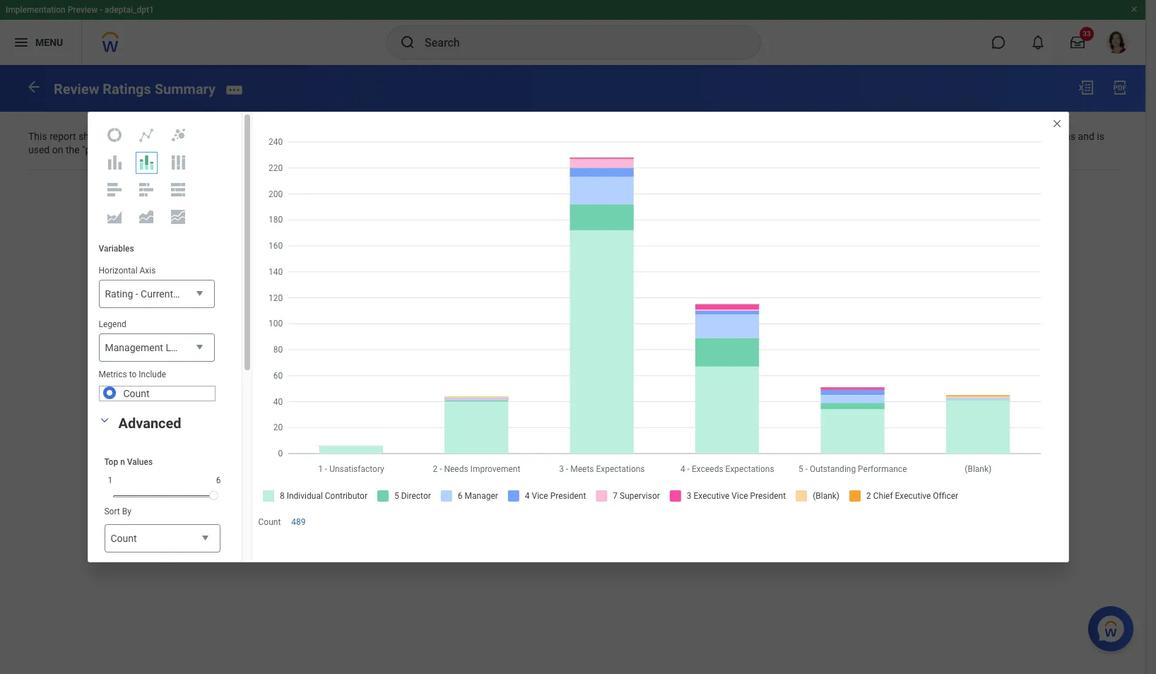 Task type: vqa. For each thing, say whether or not it's contained in the screenshot.
Legend group
yes



Task type: locate. For each thing, give the bounding box(es) containing it.
1 horizontal spatial review
[[335, 131, 366, 142]]

and left is on the right top of page
[[1079, 131, 1095, 142]]

the
[[110, 131, 124, 142], [644, 131, 657, 142], [66, 144, 80, 156]]

of
[[154, 131, 163, 142]]

metrics
[[99, 370, 127, 380]]

1 vertical spatial rating
[[105, 289, 133, 300]]

0 vertical spatial -
[[100, 5, 103, 15]]

1 horizontal spatial on
[[780, 131, 792, 142]]

1 vertical spatial include
[[139, 370, 166, 380]]

0 vertical spatial on
[[780, 131, 792, 142]]

rating - current normalized
[[105, 289, 226, 300]]

implementation preview -   adeptai_dpt1
[[6, 5, 154, 15]]

n
[[120, 458, 125, 468]]

the up "prompted"
[[110, 131, 124, 142]]

horizontal axis
[[99, 266, 156, 276]]

were
[[235, 131, 256, 142]]

rating down the horizontal
[[105, 289, 133, 300]]

include left "subordinate"
[[925, 131, 957, 142]]

on down "report"
[[52, 144, 63, 156]]

1 vertical spatial on
[[52, 144, 63, 156]]

employees
[[165, 131, 213, 142]]

donut image
[[106, 127, 123, 144]]

expectations
[[532, 131, 589, 142]]

metrics to include group
[[99, 369, 215, 402]]

100% column image
[[170, 154, 187, 171]]

etc.)
[[591, 131, 611, 142]]

review
[[678, 131, 707, 142]]

0 vertical spatial review
[[54, 80, 99, 97]]

review right previous page image
[[54, 80, 99, 97]]

sort by
[[104, 507, 131, 517]]

by
[[122, 507, 131, 517]]

the down "report"
[[66, 144, 80, 156]]

rating
[[368, 131, 396, 142], [105, 289, 133, 300]]

1 horizontal spatial include
[[925, 131, 957, 142]]

on right (prompts
[[780, 131, 792, 142]]

"prompted"
[[82, 144, 131, 156]]

the left last
[[644, 131, 657, 142]]

review ratings summary link
[[54, 80, 216, 97]]

review
[[54, 80, 99, 97], [335, 131, 366, 142]]

- left current
[[136, 289, 138, 300]]

- right the preview
[[100, 5, 103, 15]]

- inside implementation preview -   adeptai_dpt1 banner
[[100, 5, 103, 15]]

ratings
[[103, 80, 151, 97]]

horizontal axis group
[[99, 265, 226, 309]]

0 vertical spatial include
[[925, 131, 957, 142]]

and
[[907, 131, 923, 142], [1079, 131, 1095, 142]]

legend group
[[99, 319, 215, 363]]

489 button
[[292, 517, 308, 528]]

and right organization
[[907, 131, 923, 142]]

view printable version (pdf) image
[[1112, 79, 1129, 96]]

1 vertical spatial count
[[258, 518, 281, 527]]

stacked column image
[[138, 154, 155, 171]]

include right to in the left of the page
[[139, 370, 166, 380]]

during
[[613, 131, 641, 142]]

0 vertical spatial count
[[123, 388, 150, 400]]

2 vertical spatial count
[[111, 533, 137, 545]]

profile logan mcneil element
[[1098, 27, 1138, 58]]

0 horizontal spatial on
[[52, 144, 63, 156]]

0 horizontal spatial review
[[54, 80, 99, 97]]

preview
[[68, 5, 98, 15]]

(meets
[[399, 131, 430, 142]]

bubble image
[[170, 127, 187, 144]]

0 horizontal spatial include
[[139, 370, 166, 380]]

sort
[[104, 507, 120, 517]]

on
[[780, 131, 792, 142], [52, 144, 63, 156]]

report
[[50, 131, 76, 142]]

search image
[[400, 34, 417, 51]]

inbox large image
[[1071, 35, 1086, 50]]

that
[[215, 131, 233, 142]]

1 horizontal spatial and
[[1079, 131, 1095, 142]]

100% area image
[[170, 209, 187, 226]]

stacked bar image
[[138, 181, 155, 198]]

1 horizontal spatial -
[[136, 289, 138, 300]]

this report shows the count of employees that were assigned a given review rating (meets expectations, exceeds expectations etc.) during the last review cycle. (prompts on supervisory organization and include subordinate organizations and is used on the "prompted" manager dashboard).
[[28, 131, 1108, 156]]

axis
[[140, 266, 156, 276]]

1 vertical spatial review
[[335, 131, 366, 142]]

organizations
[[1015, 131, 1076, 142]]

rating left (meets
[[368, 131, 396, 142]]

489
[[292, 518, 306, 527]]

variables
[[99, 244, 134, 254]]

0 horizontal spatial -
[[100, 5, 103, 15]]

count
[[123, 388, 150, 400], [258, 518, 281, 527], [111, 533, 137, 545]]

close chart settings image
[[1052, 118, 1063, 129]]

0 horizontal spatial rating
[[105, 289, 133, 300]]

count down the by
[[111, 533, 137, 545]]

review right given
[[335, 131, 366, 142]]

include
[[925, 131, 957, 142], [139, 370, 166, 380]]

0 vertical spatial rating
[[368, 131, 396, 142]]

shows
[[79, 131, 107, 142]]

1 and from the left
[[907, 131, 923, 142]]

1 vertical spatial -
[[136, 289, 138, 300]]

summary
[[155, 80, 216, 97]]

-
[[100, 5, 103, 15], [136, 289, 138, 300]]

count left the 489
[[258, 518, 281, 527]]

(prompts
[[737, 131, 778, 142]]

1 horizontal spatial rating
[[368, 131, 396, 142]]

0 horizontal spatial and
[[907, 131, 923, 142]]

this
[[28, 131, 47, 142]]

organization
[[848, 131, 904, 142]]

count down to in the left of the page
[[123, 388, 150, 400]]

given
[[309, 131, 332, 142]]



Task type: describe. For each thing, give the bounding box(es) containing it.
level
[[166, 342, 189, 354]]

export to excel image
[[1078, 79, 1095, 96]]

advanced group
[[94, 412, 231, 675]]

supervisory
[[794, 131, 846, 142]]

2 and from the left
[[1079, 131, 1095, 142]]

adeptai_dpt1
[[105, 5, 154, 15]]

last
[[660, 131, 676, 142]]

implementation preview -   adeptai_dpt1 banner
[[0, 0, 1146, 65]]

top
[[104, 458, 118, 468]]

values
[[127, 458, 153, 468]]

rating inside this report shows the count of employees that were assigned a given review rating (meets expectations, exceeds expectations etc.) during the last review cycle. (prompts on supervisory organization and include subordinate organizations and is used on the "prompted" manager dashboard).
[[368, 131, 396, 142]]

rating inside popup button
[[105, 289, 133, 300]]

count inside metrics to include group
[[123, 388, 150, 400]]

subordinate
[[960, 131, 1013, 142]]

stacked area image
[[138, 209, 155, 226]]

sort by group
[[104, 507, 220, 554]]

metrics to include
[[99, 370, 166, 380]]

a
[[301, 131, 306, 142]]

1 horizontal spatial the
[[110, 131, 124, 142]]

variables group
[[88, 233, 226, 412]]

current
[[141, 289, 173, 300]]

2 horizontal spatial the
[[644, 131, 657, 142]]

rating - current normalized button
[[99, 280, 226, 309]]

6
[[216, 476, 221, 486]]

top n values
[[104, 458, 153, 468]]

management level button
[[99, 334, 215, 363]]

used
[[28, 144, 50, 156]]

clustered column image
[[106, 154, 123, 171]]

to
[[129, 370, 137, 380]]

count button
[[104, 525, 220, 554]]

review inside this report shows the count of employees that were assigned a given review rating (meets expectations, exceeds expectations etc.) during the last review cycle. (prompts on supervisory organization and include subordinate organizations and is used on the "prompted" manager dashboard).
[[335, 131, 366, 142]]

previous page image
[[25, 78, 42, 95]]

expectations,
[[432, 131, 491, 142]]

management
[[105, 342, 163, 354]]

review ratings summary main content
[[0, 65, 1146, 204]]

exceeds
[[493, 131, 530, 142]]

review ratings summary
[[54, 80, 216, 97]]

advanced button
[[118, 415, 181, 432]]

include inside this report shows the count of employees that were assigned a given review rating (meets expectations, exceeds expectations etc.) during the last review cycle. (prompts on supervisory organization and include subordinate organizations and is used on the "prompted" manager dashboard).
[[925, 131, 957, 142]]

chevron up image
[[565, 162, 582, 173]]

close environment banner image
[[1131, 5, 1139, 13]]

manager
[[134, 144, 173, 156]]

chevron down image
[[96, 416, 113, 426]]

0 horizontal spatial the
[[66, 144, 80, 156]]

dashboard).
[[175, 144, 229, 156]]

advanced dialog
[[87, 112, 1070, 675]]

1
[[108, 476, 113, 486]]

include inside group
[[139, 370, 166, 380]]

management level
[[105, 342, 189, 354]]

cycle.
[[709, 131, 735, 142]]

horizontal
[[99, 266, 138, 276]]

count inside "popup button"
[[111, 533, 137, 545]]

assigned
[[259, 131, 299, 142]]

- inside rating - current normalized popup button
[[136, 289, 138, 300]]

notifications large image
[[1032, 35, 1046, 50]]

clustered bar image
[[106, 181, 123, 198]]

line image
[[138, 127, 155, 144]]

advanced
[[118, 415, 181, 432]]

is
[[1098, 131, 1105, 142]]

top n values group
[[104, 457, 225, 504]]

count
[[126, 131, 151, 142]]

normalized
[[176, 289, 226, 300]]

overlaid area image
[[106, 209, 123, 226]]

legend
[[99, 320, 126, 330]]

implementation
[[6, 5, 66, 15]]

100% bar image
[[170, 181, 187, 198]]



